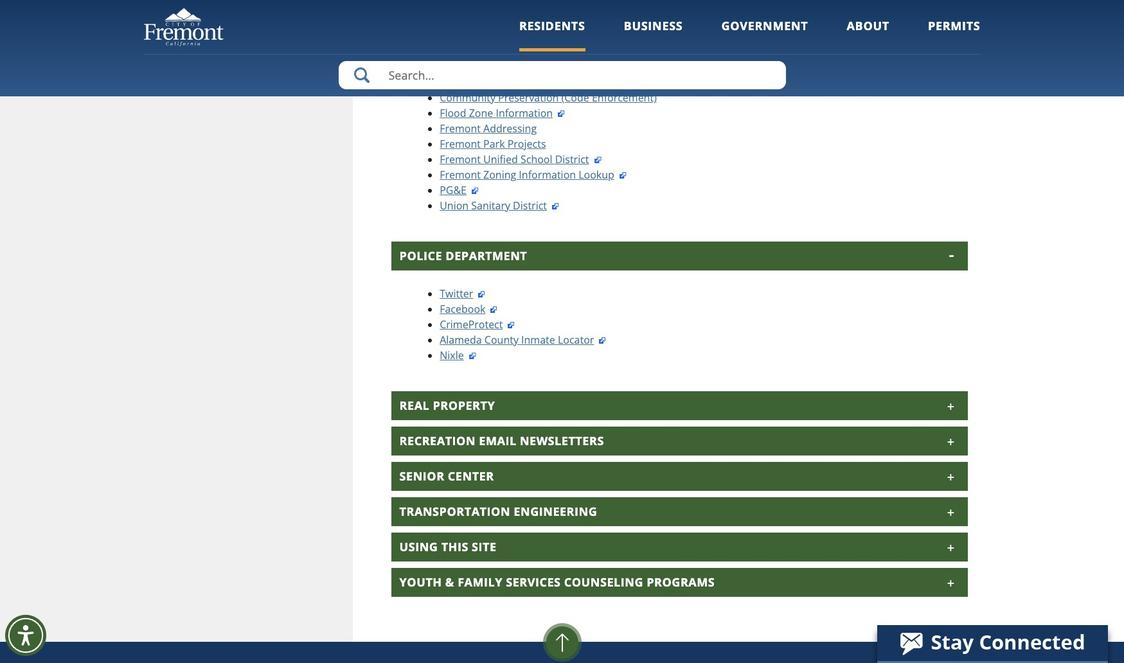 Task type: vqa. For each thing, say whether or not it's contained in the screenshot.
Counter to the right
no



Task type: locate. For each thing, give the bounding box(es) containing it.
email
[[479, 433, 517, 449]]

this
[[441, 539, 469, 555]]

pg&e
[[440, 183, 467, 197]]

water
[[522, 13, 550, 28]]

property
[[433, 398, 495, 413]]

association
[[440, 44, 494, 58]]

fremont unified school district link
[[440, 152, 602, 166]]

community preservation (code enforcement) link
[[440, 91, 657, 105]]

caltrans
[[440, 75, 480, 89]]

bart projects link
[[440, 60, 519, 74]]

0 vertical spatial district
[[553, 13, 587, 28]]

using this site
[[400, 539, 497, 555]]

caltrans link
[[440, 75, 492, 89]]

alameda county water district link
[[440, 13, 600, 28]]

control
[[533, 29, 568, 43]]

government link
[[722, 18, 809, 51]]

business link
[[624, 18, 683, 51]]

projects up fremont unified school district link
[[508, 137, 546, 151]]

newsletters
[[520, 433, 604, 449]]

0 vertical spatial alameda
[[440, 13, 482, 28]]

information down preservation
[[496, 106, 553, 120]]

1 horizontal spatial projects
[[508, 137, 546, 151]]

alameda up the alcoholic
[[440, 13, 482, 28]]

fremont
[[440, 121, 481, 136], [440, 137, 481, 151], [440, 152, 481, 166], [440, 168, 481, 182]]

programs
[[647, 575, 715, 590]]

projects
[[468, 60, 506, 74], [508, 137, 546, 151]]

governments
[[554, 44, 620, 58]]

2 alameda from the top
[[440, 333, 482, 347]]

1 vertical spatial county
[[485, 333, 519, 347]]

fremont park projects link
[[440, 137, 546, 151]]

0 vertical spatial projects
[[468, 60, 506, 74]]

alameda
[[440, 13, 482, 28], [440, 333, 482, 347]]

police department
[[400, 248, 527, 264]]

county down crimeprotect link
[[485, 333, 519, 347]]

of
[[497, 44, 507, 58]]

district up lookup
[[555, 152, 589, 166]]

twitter link
[[440, 287, 486, 301]]

beverage
[[485, 29, 530, 43]]

permits
[[928, 18, 981, 33]]

lookup
[[579, 168, 615, 182]]

0 vertical spatial information
[[496, 106, 553, 120]]

alameda up the nixle link
[[440, 333, 482, 347]]

locator
[[558, 333, 594, 347]]

union sanitary district link
[[440, 199, 560, 213]]

1 vertical spatial alameda
[[440, 333, 482, 347]]

district up control on the top of page
[[553, 13, 587, 28]]

1 alameda from the top
[[440, 13, 482, 28]]

county
[[485, 13, 519, 28], [485, 333, 519, 347]]

crimeprotect
[[440, 318, 503, 332]]

permits link
[[928, 18, 981, 51]]

enforcement)
[[592, 91, 657, 105]]

0 vertical spatial county
[[485, 13, 519, 28]]

services
[[506, 575, 561, 590]]

1 fremont from the top
[[440, 121, 481, 136]]

association of bay area governments link
[[440, 44, 633, 58]]

twitter
[[440, 287, 473, 301]]

projects down of
[[468, 60, 506, 74]]

residents
[[519, 18, 585, 33]]

county up beverage
[[485, 13, 519, 28]]

residents link
[[519, 18, 585, 51]]

alameda county water district alcoholic beverage control association of bay area governments bart projects caltrans community preservation (code enforcement) flood zone information fremont addressing fremont park projects fremont unified school district fremont zoning information lookup pg&e union sanitary district
[[440, 13, 657, 213]]

information
[[496, 106, 553, 120], [519, 168, 576, 182]]

1 county from the top
[[485, 13, 519, 28]]

alcoholic
[[440, 29, 483, 43]]

unified
[[484, 152, 518, 166]]

tab list
[[392, 0, 968, 597]]

2 county from the top
[[485, 333, 519, 347]]

senior
[[400, 469, 445, 484]]

about link
[[847, 18, 890, 51]]

district
[[553, 13, 587, 28], [555, 152, 589, 166], [513, 199, 547, 213]]

&
[[445, 575, 455, 590]]

3 fremont from the top
[[440, 152, 481, 166]]

0 horizontal spatial projects
[[468, 60, 506, 74]]

alameda inside twitter facebook crimeprotect alameda county inmate locator nixle
[[440, 333, 482, 347]]

flood
[[440, 106, 467, 120]]

2 vertical spatial district
[[513, 199, 547, 213]]

sanitary
[[471, 199, 511, 213]]

district down fremont zoning information lookup link
[[513, 199, 547, 213]]

information down the school
[[519, 168, 576, 182]]

nixle link
[[440, 348, 477, 363]]



Task type: describe. For each thing, give the bounding box(es) containing it.
police
[[400, 248, 442, 264]]

counseling
[[564, 575, 644, 590]]

youth
[[400, 575, 442, 590]]

county inside twitter facebook crimeprotect alameda county inmate locator nixle
[[485, 333, 519, 347]]

bart
[[440, 60, 465, 74]]

department
[[446, 248, 527, 264]]

youth & family services counseling programs
[[400, 575, 715, 590]]

engineering
[[514, 504, 598, 519]]

site
[[472, 539, 497, 555]]

family
[[458, 575, 503, 590]]

2 fremont from the top
[[440, 137, 481, 151]]

using
[[400, 539, 438, 555]]

alcoholic beverage control link
[[440, 29, 581, 43]]

1 vertical spatial projects
[[508, 137, 546, 151]]

alameda county inmate locator link
[[440, 333, 607, 347]]

real
[[400, 398, 430, 413]]

transportation
[[400, 504, 511, 519]]

tab list containing police department
[[392, 0, 968, 597]]

nixle
[[440, 348, 464, 363]]

school
[[521, 152, 553, 166]]

bay
[[509, 44, 527, 58]]

stay connected image
[[878, 626, 1107, 662]]

business
[[624, 18, 683, 33]]

preservation
[[498, 91, 559, 105]]

fremont zoning information lookup link
[[440, 168, 627, 182]]

senior center
[[400, 469, 494, 484]]

(code
[[562, 91, 589, 105]]

1 vertical spatial information
[[519, 168, 576, 182]]

Search text field
[[339, 61, 786, 89]]

alameda inside alameda county water district alcoholic beverage control association of bay area governments bart projects caltrans community preservation (code enforcement) flood zone information fremont addressing fremont park projects fremont unified school district fremont zoning information lookup pg&e union sanitary district
[[440, 13, 482, 28]]

recreation
[[400, 433, 476, 449]]

real property
[[400, 398, 495, 413]]

about
[[847, 18, 890, 33]]

recreation email newsletters
[[400, 433, 604, 449]]

1 vertical spatial district
[[555, 152, 589, 166]]

government
[[722, 18, 809, 33]]

inmate
[[522, 333, 555, 347]]

facebook link
[[440, 302, 499, 316]]

facebook
[[440, 302, 486, 316]]

fremont addressing link
[[440, 121, 537, 136]]

union
[[440, 199, 469, 213]]

4 fremont from the top
[[440, 168, 481, 182]]

park
[[484, 137, 505, 151]]

flood zone information link
[[440, 106, 566, 120]]

area
[[530, 44, 552, 58]]

pg&e link
[[440, 183, 480, 197]]

center
[[448, 469, 494, 484]]

transportation engineering
[[400, 504, 598, 519]]

twitter facebook crimeprotect alameda county inmate locator nixle
[[440, 287, 594, 363]]

community
[[440, 91, 496, 105]]

addressing
[[484, 121, 537, 136]]

zoning
[[484, 168, 516, 182]]

county inside alameda county water district alcoholic beverage control association of bay area governments bart projects caltrans community preservation (code enforcement) flood zone information fremont addressing fremont park projects fremont unified school district fremont zoning information lookup pg&e union sanitary district
[[485, 13, 519, 28]]

zone
[[469, 106, 493, 120]]

crimeprotect link
[[440, 318, 516, 332]]



